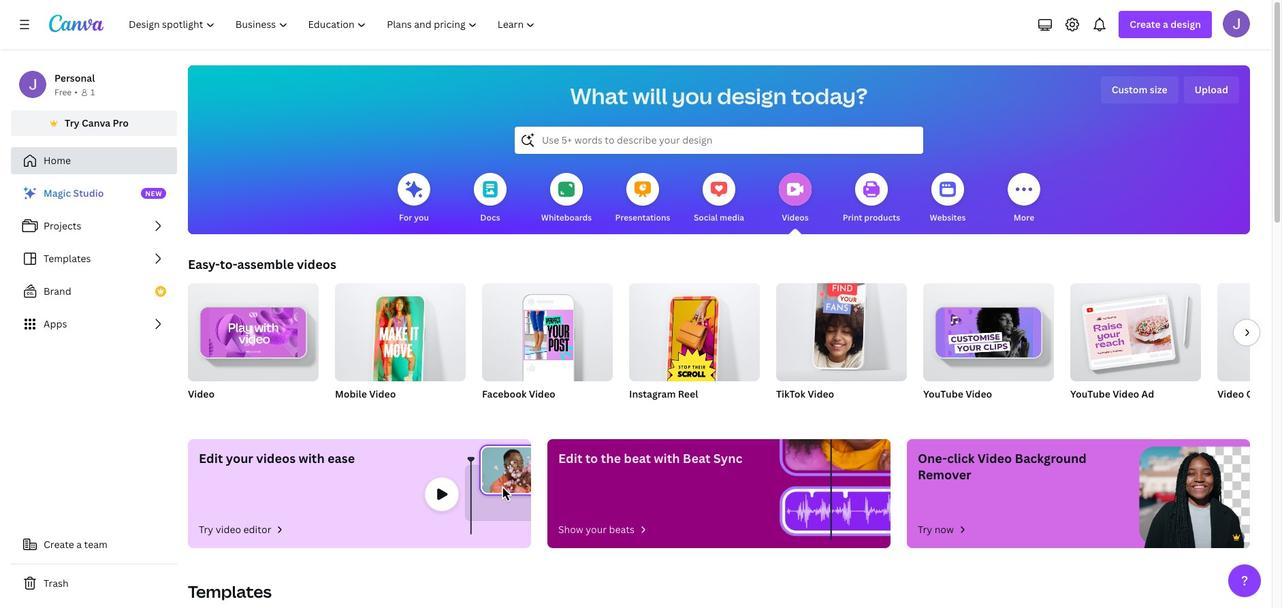 Task type: locate. For each thing, give the bounding box(es) containing it.
websites button
[[930, 163, 966, 234]]

edit
[[199, 450, 223, 467], [558, 450, 583, 467]]

edit for edit your videos with ease
[[199, 450, 223, 467]]

video
[[216, 523, 241, 536]]

1 horizontal spatial youtube
[[1071, 388, 1111, 400]]

more button
[[1008, 163, 1041, 234]]

canva
[[82, 116, 110, 129]]

1 vertical spatial design
[[717, 81, 787, 110]]

0 vertical spatial create
[[1130, 18, 1161, 31]]

try video editor
[[199, 523, 271, 536]]

0 vertical spatial you
[[672, 81, 713, 110]]

products
[[864, 212, 900, 223]]

1 vertical spatial you
[[414, 212, 429, 223]]

group for facebook video
[[482, 278, 613, 381]]

youtube for youtube video
[[924, 388, 964, 400]]

templates
[[44, 252, 91, 265], [188, 580, 272, 603]]

1 horizontal spatial create
[[1130, 18, 1161, 31]]

whiteboards
[[541, 212, 592, 223]]

you
[[672, 81, 713, 110], [414, 212, 429, 223]]

1 horizontal spatial you
[[672, 81, 713, 110]]

for
[[399, 212, 412, 223]]

0 horizontal spatial templates
[[44, 252, 91, 265]]

a left team
[[76, 538, 82, 551]]

1 horizontal spatial videos
[[297, 256, 336, 272]]

2 edit from the left
[[558, 450, 583, 467]]

2 youtube from the left
[[1071, 388, 1111, 400]]

websites
[[930, 212, 966, 223]]

group for tiktok video
[[776, 275, 907, 381]]

try left "canva"
[[65, 116, 79, 129]]

0 horizontal spatial youtube
[[924, 388, 964, 400]]

easy-to-assemble videos
[[188, 256, 336, 272]]

design left jacob simon icon
[[1171, 18, 1201, 31]]

templates down "video"
[[188, 580, 272, 603]]

1 with from the left
[[299, 450, 325, 467]]

with left ease
[[299, 450, 325, 467]]

your for beats
[[586, 523, 607, 536]]

video group
[[188, 278, 319, 418]]

0 horizontal spatial your
[[226, 450, 253, 467]]

group for instagram reel
[[629, 278, 760, 389]]

create inside dropdown button
[[1130, 18, 1161, 31]]

custom size button
[[1101, 76, 1179, 104]]

facebook
[[482, 388, 527, 400]]

group
[[776, 275, 907, 381], [188, 278, 319, 381], [335, 278, 466, 389], [482, 278, 613, 381], [629, 278, 760, 389], [924, 278, 1054, 381], [1071, 278, 1201, 381], [1218, 283, 1282, 381]]

0 vertical spatial a
[[1163, 18, 1169, 31]]

create
[[1130, 18, 1161, 31], [44, 538, 74, 551]]

assemble
[[237, 256, 294, 272]]

apps link
[[11, 311, 177, 338]]

create a design
[[1130, 18, 1201, 31]]

mobile video
[[335, 388, 396, 400]]

edit your videos with ease
[[199, 450, 355, 467]]

docs button
[[474, 163, 507, 234]]

0 horizontal spatial create
[[44, 538, 74, 551]]

videos left ease
[[256, 450, 296, 467]]

1 vertical spatial videos
[[256, 450, 296, 467]]

a inside dropdown button
[[1163, 18, 1169, 31]]

video inside one-click video background remover
[[978, 450, 1012, 467]]

1 horizontal spatial your
[[586, 523, 607, 536]]

1 horizontal spatial templates
[[188, 580, 272, 603]]

a up size
[[1163, 18, 1169, 31]]

collage
[[1247, 388, 1281, 400]]

brand
[[44, 285, 71, 298]]

a
[[1163, 18, 1169, 31], [76, 538, 82, 551]]

list
[[11, 180, 177, 338]]

try
[[65, 116, 79, 129], [199, 523, 213, 536], [918, 523, 933, 536]]

2 with from the left
[[654, 450, 680, 467]]

create left team
[[44, 538, 74, 551]]

videos button
[[779, 163, 812, 234]]

home link
[[11, 147, 177, 174]]

0 horizontal spatial you
[[414, 212, 429, 223]]

create for create a team
[[44, 538, 74, 551]]

create inside button
[[44, 538, 74, 551]]

1 horizontal spatial with
[[654, 450, 680, 467]]

create up custom size on the right top of page
[[1130, 18, 1161, 31]]

1 vertical spatial templates
[[188, 580, 272, 603]]

0 horizontal spatial a
[[76, 538, 82, 551]]

templates down projects
[[44, 252, 91, 265]]

for you
[[399, 212, 429, 223]]

magic
[[44, 187, 71, 200]]

reel
[[678, 388, 698, 400]]

try left "video"
[[199, 523, 213, 536]]

0 vertical spatial your
[[226, 450, 253, 467]]

0 horizontal spatial with
[[299, 450, 325, 467]]

with right beat
[[654, 450, 680, 467]]

mobile
[[335, 388, 367, 400]]

facebook video group
[[482, 278, 613, 418]]

tiktok video
[[776, 388, 835, 400]]

1 youtube from the left
[[924, 388, 964, 400]]

0 vertical spatial templates
[[44, 252, 91, 265]]

try left the now
[[918, 523, 933, 536]]

tiktok
[[776, 388, 806, 400]]

youtube left ad
[[1071, 388, 1111, 400]]

you right will
[[672, 81, 713, 110]]

to
[[585, 450, 598, 467]]

instagram reel group
[[629, 278, 760, 418]]

trash link
[[11, 570, 177, 597]]

click
[[947, 450, 975, 467]]

create a design button
[[1119, 11, 1212, 38]]

None search field
[[515, 127, 924, 154]]

show your beats
[[558, 523, 635, 536]]

upload
[[1195, 83, 1229, 96]]

1 horizontal spatial design
[[1171, 18, 1201, 31]]

0 horizontal spatial edit
[[199, 450, 223, 467]]

•
[[74, 86, 78, 98]]

beat
[[624, 450, 651, 467]]

remover
[[918, 467, 972, 483]]

ad
[[1142, 388, 1155, 400]]

youtube video group
[[924, 278, 1054, 418]]

today?
[[791, 81, 868, 110]]

videos
[[297, 256, 336, 272], [256, 450, 296, 467]]

1 horizontal spatial edit
[[558, 450, 583, 467]]

1 vertical spatial your
[[586, 523, 607, 536]]

0 vertical spatial design
[[1171, 18, 1201, 31]]

the
[[601, 450, 621, 467]]

will
[[633, 81, 668, 110]]

0 vertical spatial videos
[[297, 256, 336, 272]]

edit for edit to the beat with beat sync
[[558, 450, 583, 467]]

mobile video group
[[335, 278, 466, 418]]

1 horizontal spatial a
[[1163, 18, 1169, 31]]

your
[[226, 450, 253, 467], [586, 523, 607, 536]]

video
[[188, 388, 215, 400], [369, 388, 396, 400], [529, 388, 556, 400], [808, 388, 835, 400], [966, 388, 992, 400], [1113, 388, 1140, 400], [1218, 388, 1244, 400], [978, 450, 1012, 467]]

1 edit from the left
[[199, 450, 223, 467]]

instagram reel
[[629, 388, 698, 400]]

design up search search field at top
[[717, 81, 787, 110]]

2 horizontal spatial try
[[918, 523, 933, 536]]

1 horizontal spatial try
[[199, 523, 213, 536]]

1 vertical spatial create
[[44, 538, 74, 551]]

1 vertical spatial a
[[76, 538, 82, 551]]

youtube
[[924, 388, 964, 400], [1071, 388, 1111, 400]]

videos right assemble
[[297, 256, 336, 272]]

your for videos
[[226, 450, 253, 467]]

group for mobile video
[[335, 278, 466, 389]]

create a team
[[44, 538, 108, 551]]

design
[[1171, 18, 1201, 31], [717, 81, 787, 110]]

group for video
[[188, 278, 319, 381]]

0 horizontal spatial try
[[65, 116, 79, 129]]

a inside button
[[76, 538, 82, 551]]

design inside dropdown button
[[1171, 18, 1201, 31]]

print
[[843, 212, 863, 223]]

youtube up one-
[[924, 388, 964, 400]]

you right for
[[414, 212, 429, 223]]

jacob simon image
[[1223, 10, 1250, 37]]

group for youtube video ad
[[1071, 278, 1201, 381]]

social media
[[694, 212, 744, 223]]



Task type: describe. For each thing, give the bounding box(es) containing it.
more
[[1014, 212, 1035, 223]]

free
[[54, 86, 72, 98]]

magic studio
[[44, 187, 104, 200]]

trash
[[44, 577, 69, 590]]

social
[[694, 212, 718, 223]]

to-
[[220, 256, 237, 272]]

projects link
[[11, 212, 177, 240]]

try canva pro button
[[11, 110, 177, 136]]

video collage group
[[1218, 283, 1282, 418]]

Search search field
[[542, 127, 896, 153]]

size
[[1150, 83, 1168, 96]]

for you button
[[398, 163, 430, 234]]

one-click video background remover
[[918, 450, 1087, 483]]

docs
[[480, 212, 500, 223]]

youtube for youtube video ad
[[1071, 388, 1111, 400]]

ease
[[328, 450, 355, 467]]

group for youtube video
[[924, 278, 1054, 381]]

templates link
[[11, 245, 177, 272]]

try now
[[918, 523, 954, 536]]

video collage
[[1218, 388, 1281, 400]]

youtube video ad
[[1071, 388, 1155, 400]]

studio
[[73, 187, 104, 200]]

try canva pro
[[65, 116, 129, 129]]

custom size
[[1112, 83, 1168, 96]]

videos
[[782, 212, 809, 223]]

youtube video
[[924, 388, 992, 400]]

try inside button
[[65, 116, 79, 129]]

a for team
[[76, 538, 82, 551]]

easy-
[[188, 256, 220, 272]]

whiteboards button
[[541, 163, 592, 234]]

personal
[[54, 72, 95, 84]]

print products
[[843, 212, 900, 223]]

1
[[90, 86, 95, 98]]

facebook video
[[482, 388, 556, 400]]

pro
[[113, 116, 129, 129]]

0 horizontal spatial design
[[717, 81, 787, 110]]

free •
[[54, 86, 78, 98]]

a for design
[[1163, 18, 1169, 31]]

tiktok video group
[[776, 275, 907, 418]]

brand link
[[11, 278, 177, 305]]

show
[[558, 523, 584, 536]]

projects
[[44, 219, 81, 232]]

apps
[[44, 317, 67, 330]]

sync
[[714, 450, 743, 467]]

youtube video ad group
[[1071, 278, 1201, 418]]

you inside button
[[414, 212, 429, 223]]

beat
[[683, 450, 711, 467]]

presentations button
[[615, 163, 671, 234]]

0 horizontal spatial videos
[[256, 450, 296, 467]]

team
[[84, 538, 108, 551]]

list containing magic studio
[[11, 180, 177, 338]]

what will you design today?
[[570, 81, 868, 110]]

social media button
[[694, 163, 744, 234]]

media
[[720, 212, 744, 223]]

now
[[935, 523, 954, 536]]

new
[[145, 189, 162, 198]]

what
[[570, 81, 628, 110]]

editor
[[244, 523, 271, 536]]

try for one-click video background remover
[[918, 523, 933, 536]]

upload button
[[1184, 76, 1240, 104]]

print products button
[[843, 163, 900, 234]]

try for edit your videos with ease
[[199, 523, 213, 536]]

top level navigation element
[[120, 11, 547, 38]]

one-
[[918, 450, 947, 467]]

home
[[44, 154, 71, 167]]

custom
[[1112, 83, 1148, 96]]

background
[[1015, 450, 1087, 467]]

create for create a design
[[1130, 18, 1161, 31]]

presentations
[[615, 212, 671, 223]]

create a team button
[[11, 531, 177, 558]]

instagram
[[629, 388, 676, 400]]

edit to the beat with beat sync
[[558, 450, 743, 467]]



Task type: vqa. For each thing, say whether or not it's contained in the screenshot.
Command's Mac button
no



